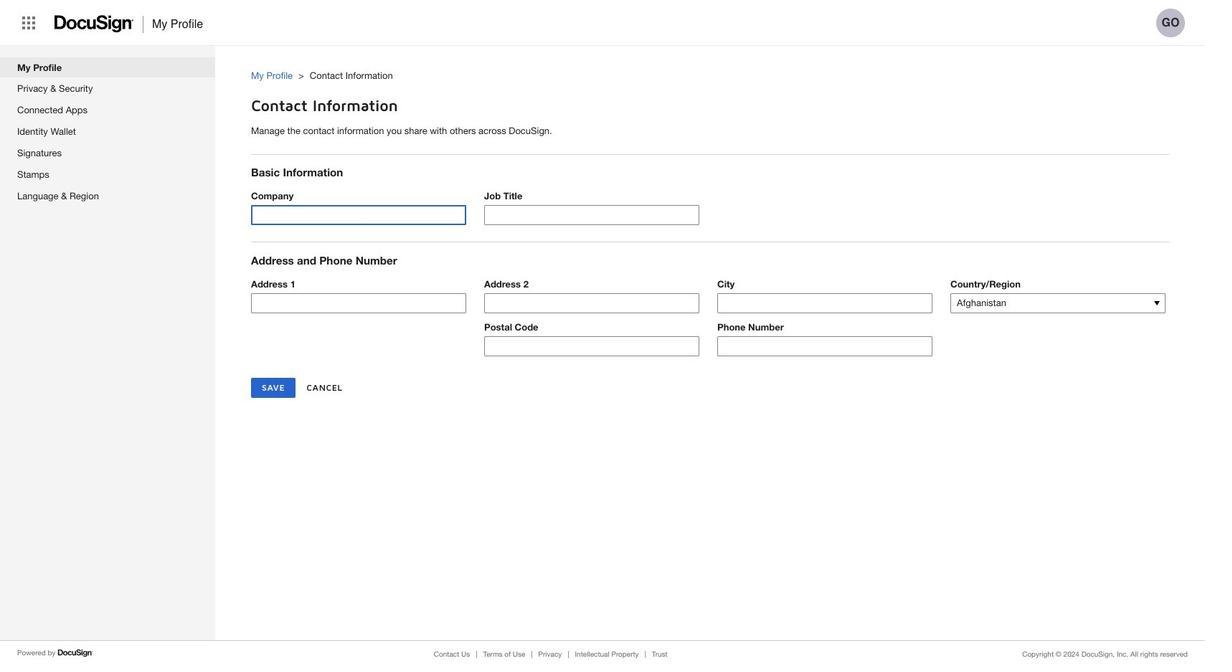 Task type: describe. For each thing, give the bounding box(es) containing it.
0 vertical spatial docusign image
[[55, 11, 134, 37]]



Task type: locate. For each thing, give the bounding box(es) containing it.
None text field
[[485, 206, 699, 225], [252, 294, 466, 313], [485, 294, 699, 313], [718, 294, 932, 313], [485, 337, 699, 356], [718, 337, 932, 356], [485, 206, 699, 225], [252, 294, 466, 313], [485, 294, 699, 313], [718, 294, 932, 313], [485, 337, 699, 356], [718, 337, 932, 356]]

docusign image
[[55, 11, 134, 37], [58, 648, 94, 659]]

breadcrumb region
[[251, 55, 1205, 86]]

None text field
[[252, 206, 466, 225]]

1 vertical spatial docusign image
[[58, 648, 94, 659]]



